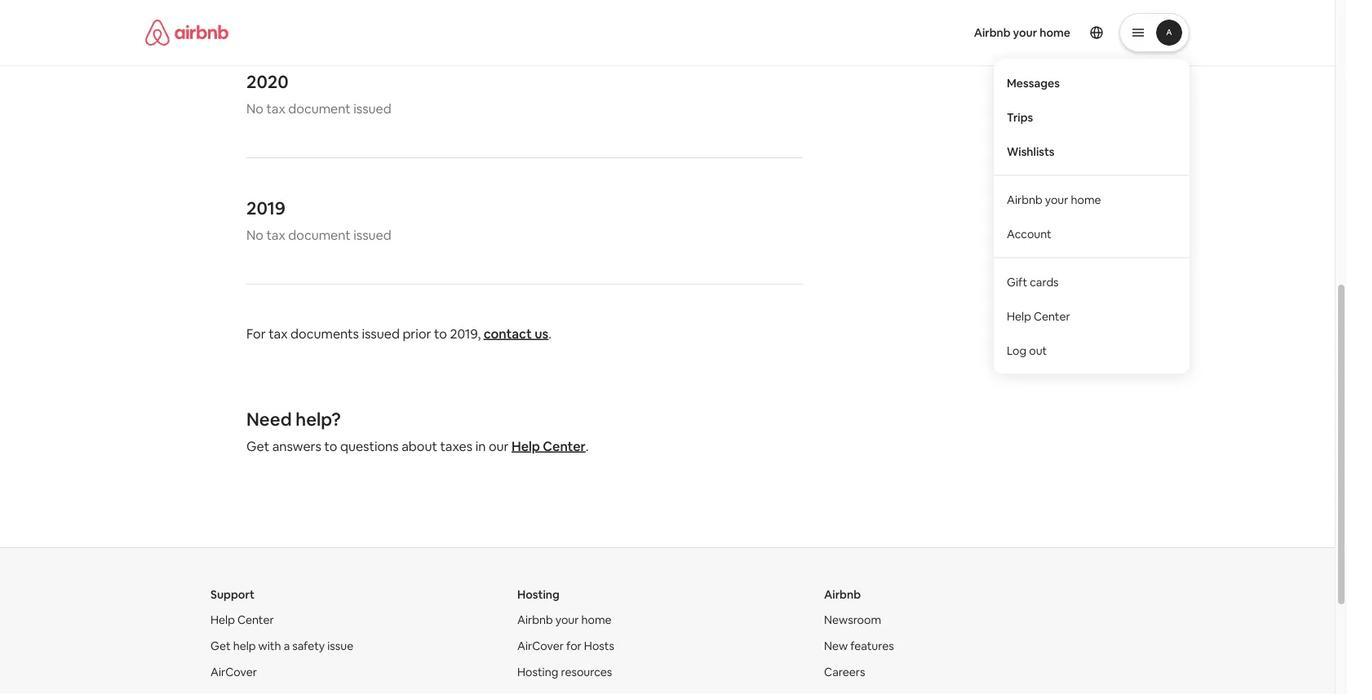 Task type: locate. For each thing, give the bounding box(es) containing it.
hosting
[[517, 588, 560, 602], [517, 665, 559, 680]]

1 horizontal spatial center
[[543, 438, 586, 455]]

1 vertical spatial your
[[1045, 192, 1069, 207]]

0 horizontal spatial to
[[324, 438, 337, 455]]

taxes
[[440, 438, 473, 455]]

airbnb your home up the 'aircover for hosts'
[[517, 613, 612, 628]]

0 vertical spatial tax
[[266, 100, 285, 117]]

prior
[[403, 325, 431, 342]]

airbnb your home link up messages
[[964, 16, 1081, 50]]

help center link
[[994, 299, 1190, 333], [512, 438, 586, 455], [211, 613, 274, 628]]

aircover left for
[[517, 639, 564, 654]]

1 vertical spatial no
[[246, 226, 264, 243]]

airbnb your home link down wishlists link at the right top of page
[[994, 182, 1190, 217]]

airbnb your home up account
[[1007, 192, 1101, 207]]

2 no from the top
[[246, 226, 264, 243]]

1 vertical spatial 2019
[[450, 325, 478, 342]]

airbnb up messages
[[974, 25, 1011, 40]]

no for 2020
[[246, 100, 264, 117]]

0 vertical spatial airbnb your home link
[[964, 16, 1081, 50]]

issued
[[354, 100, 392, 117], [354, 226, 392, 243], [362, 325, 400, 342]]

1 horizontal spatial 2019
[[450, 325, 478, 342]]

1 horizontal spatial .
[[586, 438, 589, 455]]

2 vertical spatial help
[[211, 613, 235, 628]]

2 horizontal spatial help center link
[[994, 299, 1190, 333]]

your
[[1013, 25, 1038, 40], [1045, 192, 1069, 207], [556, 613, 579, 628]]

hosting resources link
[[517, 665, 612, 680]]

airbnb your home link
[[964, 16, 1081, 50], [994, 182, 1190, 217], [517, 613, 612, 628]]

in
[[476, 438, 486, 455]]

help center link right our
[[512, 438, 586, 455]]

hosting resources
[[517, 665, 612, 680]]

2020
[[246, 70, 289, 93]]

newsroom
[[824, 613, 882, 628]]

help down support
[[211, 613, 235, 628]]

0 vertical spatial issued
[[354, 100, 392, 117]]

messages
[[1007, 76, 1060, 90]]

0 vertical spatial help center link
[[994, 299, 1190, 333]]

1 vertical spatial issued
[[354, 226, 392, 243]]

your up messages
[[1013, 25, 1038, 40]]

0 vertical spatial help center
[[1007, 309, 1071, 324]]

1 vertical spatial center
[[543, 438, 586, 455]]

0 vertical spatial get
[[246, 438, 269, 455]]

airbnb your home
[[974, 25, 1071, 40], [1007, 192, 1101, 207], [517, 613, 612, 628]]

help center
[[1007, 309, 1071, 324], [211, 613, 274, 628]]

us
[[535, 325, 549, 342]]

home
[[1040, 25, 1071, 40], [1071, 192, 1101, 207], [582, 613, 612, 628]]

0 horizontal spatial help center
[[211, 613, 274, 628]]

tax
[[266, 100, 285, 117], [266, 226, 285, 243], [269, 325, 288, 342]]

help
[[1007, 309, 1031, 324], [512, 438, 540, 455], [211, 613, 235, 628]]

2 hosting from the top
[[517, 665, 559, 680]]

center up "help"
[[237, 613, 274, 628]]

0 horizontal spatial center
[[237, 613, 274, 628]]

hosting up the 'aircover for hosts'
[[517, 588, 560, 602]]

airbnb
[[974, 25, 1011, 40], [1007, 192, 1043, 207], [824, 588, 861, 602], [517, 613, 553, 628]]

0 horizontal spatial help
[[211, 613, 235, 628]]

help center link up "help"
[[211, 613, 274, 628]]

2 horizontal spatial center
[[1034, 309, 1071, 324]]

0 vertical spatial aircover
[[517, 639, 564, 654]]

help center up out
[[1007, 309, 1071, 324]]

home up hosts
[[582, 613, 612, 628]]

1 horizontal spatial get
[[246, 438, 269, 455]]

0 vertical spatial to
[[434, 325, 447, 342]]

home up messages
[[1040, 25, 1071, 40]]

2 document from the top
[[288, 226, 351, 243]]

wishlists link
[[994, 134, 1190, 169]]

.
[[549, 325, 552, 342], [586, 438, 589, 455]]

1 no from the top
[[246, 100, 264, 117]]

your up account
[[1045, 192, 1069, 207]]

questions
[[340, 438, 399, 455]]

1 vertical spatial get
[[211, 639, 231, 654]]

get
[[246, 438, 269, 455], [211, 639, 231, 654]]

1 horizontal spatial help
[[512, 438, 540, 455]]

0 vertical spatial .
[[549, 325, 552, 342]]

aircover
[[517, 639, 564, 654], [211, 665, 257, 680]]

2 no tax document issued from the top
[[246, 226, 392, 243]]

get down need on the bottom
[[246, 438, 269, 455]]

2019
[[246, 196, 286, 220], [450, 325, 478, 342]]

no tax document issued for 2019
[[246, 226, 392, 243]]

contact us link
[[484, 325, 549, 342]]

get help with a safety issue
[[211, 639, 354, 654]]

safety
[[292, 639, 325, 654]]

help
[[233, 639, 256, 654]]

center right our
[[543, 438, 586, 455]]

newsroom link
[[824, 613, 882, 628]]

1 vertical spatial help
[[512, 438, 540, 455]]

1 vertical spatial document
[[288, 226, 351, 243]]

2 vertical spatial tax
[[269, 325, 288, 342]]

aircover for hosts
[[517, 639, 615, 654]]

your for middle airbnb your home link
[[1045, 192, 1069, 207]]

1 vertical spatial aircover
[[211, 665, 257, 680]]

0 horizontal spatial .
[[549, 325, 552, 342]]

airbnb your home up messages
[[974, 25, 1071, 40]]

hosting for hosting resources
[[517, 665, 559, 680]]

help center link down the cards
[[994, 299, 1190, 333]]

1 vertical spatial hosting
[[517, 665, 559, 680]]

0 horizontal spatial aircover
[[211, 665, 257, 680]]

1 vertical spatial airbnb your home
[[1007, 192, 1101, 207]]

2 horizontal spatial help
[[1007, 309, 1031, 324]]

careers
[[824, 665, 866, 680]]

1 document from the top
[[288, 100, 351, 117]]

airbnb your home for middle airbnb your home link
[[1007, 192, 1101, 207]]

contact
[[484, 325, 532, 342]]

issue
[[327, 639, 354, 654]]

tax for 2020
[[266, 100, 285, 117]]

support
[[211, 588, 255, 602]]

0 vertical spatial center
[[1034, 309, 1071, 324]]

home up account link
[[1071, 192, 1101, 207]]

hosting down the 'aircover for hosts'
[[517, 665, 559, 680]]

0 vertical spatial no
[[246, 100, 264, 117]]

0 vertical spatial no tax document issued
[[246, 100, 392, 117]]

no
[[246, 100, 264, 117], [246, 226, 264, 243]]

1 horizontal spatial help center
[[1007, 309, 1071, 324]]

our
[[489, 438, 509, 455]]

center
[[1034, 309, 1071, 324], [543, 438, 586, 455], [237, 613, 274, 628]]

issued for 2020
[[354, 100, 392, 117]]

no tax document issued
[[246, 100, 392, 117], [246, 226, 392, 243]]

help?
[[296, 408, 341, 431]]

airbnb up aircover for hosts "link" on the left bottom of page
[[517, 613, 553, 628]]

to inside need help? get answers to questions about taxes in our help center .
[[324, 438, 337, 455]]

new
[[824, 639, 848, 654]]

1 hosting from the top
[[517, 588, 560, 602]]

document for 2020
[[288, 100, 351, 117]]

0 vertical spatial 2019
[[246, 196, 286, 220]]

1 horizontal spatial to
[[434, 325, 447, 342]]

1 vertical spatial no tax document issued
[[246, 226, 392, 243]]

your for top airbnb your home link
[[1013, 25, 1038, 40]]

account
[[1007, 227, 1052, 241]]

0 vertical spatial document
[[288, 100, 351, 117]]

to right 'prior'
[[434, 325, 447, 342]]

aircover for aircover link
[[211, 665, 257, 680]]

help center up "help"
[[211, 613, 274, 628]]

to
[[434, 325, 447, 342], [324, 438, 337, 455]]

to down help?
[[324, 438, 337, 455]]

issued for 2019
[[354, 226, 392, 243]]

1 vertical spatial .
[[586, 438, 589, 455]]

get left "help"
[[211, 639, 231, 654]]

2 vertical spatial center
[[237, 613, 274, 628]]

1 vertical spatial to
[[324, 438, 337, 455]]

airbnb your home link up the 'aircover for hosts'
[[517, 613, 612, 628]]

2 vertical spatial airbnb your home
[[517, 613, 612, 628]]

1 horizontal spatial help center link
[[512, 438, 586, 455]]

2 vertical spatial your
[[556, 613, 579, 628]]

2 vertical spatial airbnb your home link
[[517, 613, 612, 628]]

out
[[1029, 343, 1047, 358]]

airbnb up newsroom link
[[824, 588, 861, 602]]

0 vertical spatial airbnb your home
[[974, 25, 1071, 40]]

trips link
[[994, 100, 1190, 134]]

1 no tax document issued from the top
[[246, 100, 392, 117]]

0 vertical spatial your
[[1013, 25, 1038, 40]]

help right our
[[512, 438, 540, 455]]

document
[[288, 100, 351, 117], [288, 226, 351, 243]]

0 horizontal spatial 2019
[[246, 196, 286, 220]]

0 vertical spatial help
[[1007, 309, 1031, 324]]

2 horizontal spatial your
[[1045, 192, 1069, 207]]

1 horizontal spatial your
[[1013, 25, 1038, 40]]

0 vertical spatial hosting
[[517, 588, 560, 602]]

2 vertical spatial help center link
[[211, 613, 274, 628]]

your up the 'aircover for hosts'
[[556, 613, 579, 628]]

airbnb up account
[[1007, 192, 1043, 207]]

center down the cards
[[1034, 309, 1071, 324]]

help down gift
[[1007, 309, 1031, 324]]

1 vertical spatial tax
[[266, 226, 285, 243]]

resources
[[561, 665, 612, 680]]

1 vertical spatial airbnb your home link
[[994, 182, 1190, 217]]

get inside need help? get answers to questions about taxes in our help center .
[[246, 438, 269, 455]]

airbnb your home for top airbnb your home link
[[974, 25, 1071, 40]]

1 horizontal spatial aircover
[[517, 639, 564, 654]]

0 horizontal spatial help center link
[[211, 613, 274, 628]]

log
[[1007, 343, 1027, 358]]

aircover down "help"
[[211, 665, 257, 680]]

log out button
[[994, 333, 1190, 368]]



Task type: describe. For each thing, give the bounding box(es) containing it.
help inside need help? get answers to questions about taxes in our help center .
[[512, 438, 540, 455]]

cards
[[1030, 275, 1059, 289]]

help center inside help center link
[[1007, 309, 1071, 324]]

need
[[246, 408, 292, 431]]

for
[[246, 325, 266, 342]]

with
[[258, 639, 281, 654]]

0 horizontal spatial get
[[211, 639, 231, 654]]

aircover link
[[211, 665, 257, 680]]

careers link
[[824, 665, 866, 680]]

for
[[566, 639, 582, 654]]

tax for 2019
[[266, 226, 285, 243]]

gift cards link
[[994, 265, 1190, 299]]

. inside need help? get answers to questions about taxes in our help center .
[[586, 438, 589, 455]]

1 vertical spatial help center
[[211, 613, 274, 628]]

answers
[[272, 438, 322, 455]]

center inside need help? get answers to questions about taxes in our help center .
[[543, 438, 586, 455]]

profile element
[[687, 0, 1190, 374]]

account link
[[994, 217, 1190, 251]]

document for 2019
[[288, 226, 351, 243]]

no for 2019
[[246, 226, 264, 243]]

new features link
[[824, 639, 894, 654]]

new features
[[824, 639, 894, 654]]

trips
[[1007, 110, 1033, 125]]

0 vertical spatial home
[[1040, 25, 1071, 40]]

hosts
[[584, 639, 615, 654]]

center inside profile element
[[1034, 309, 1071, 324]]

gift cards
[[1007, 275, 1059, 289]]

1 vertical spatial home
[[1071, 192, 1101, 207]]

a
[[284, 639, 290, 654]]

0 horizontal spatial your
[[556, 613, 579, 628]]

hosting for hosting
[[517, 588, 560, 602]]

log out
[[1007, 343, 1047, 358]]

about
[[402, 438, 437, 455]]

no tax document issued for 2020
[[246, 100, 392, 117]]

wishlists
[[1007, 144, 1055, 159]]

gift
[[1007, 275, 1028, 289]]

documents
[[291, 325, 359, 342]]

help inside profile element
[[1007, 309, 1031, 324]]

aircover for hosts link
[[517, 639, 615, 654]]

2 vertical spatial home
[[582, 613, 612, 628]]

aircover for aircover for hosts
[[517, 639, 564, 654]]

need help? get answers to questions about taxes in our help center .
[[246, 408, 589, 455]]

get help with a safety issue link
[[211, 639, 354, 654]]

1 vertical spatial help center link
[[512, 438, 586, 455]]

2 vertical spatial issued
[[362, 325, 400, 342]]

for tax documents issued prior to 2019 , contact us .
[[246, 325, 552, 342]]

,
[[478, 325, 481, 342]]

messages link
[[994, 66, 1190, 100]]

features
[[851, 639, 894, 654]]



Task type: vqa. For each thing, say whether or not it's contained in the screenshot.


